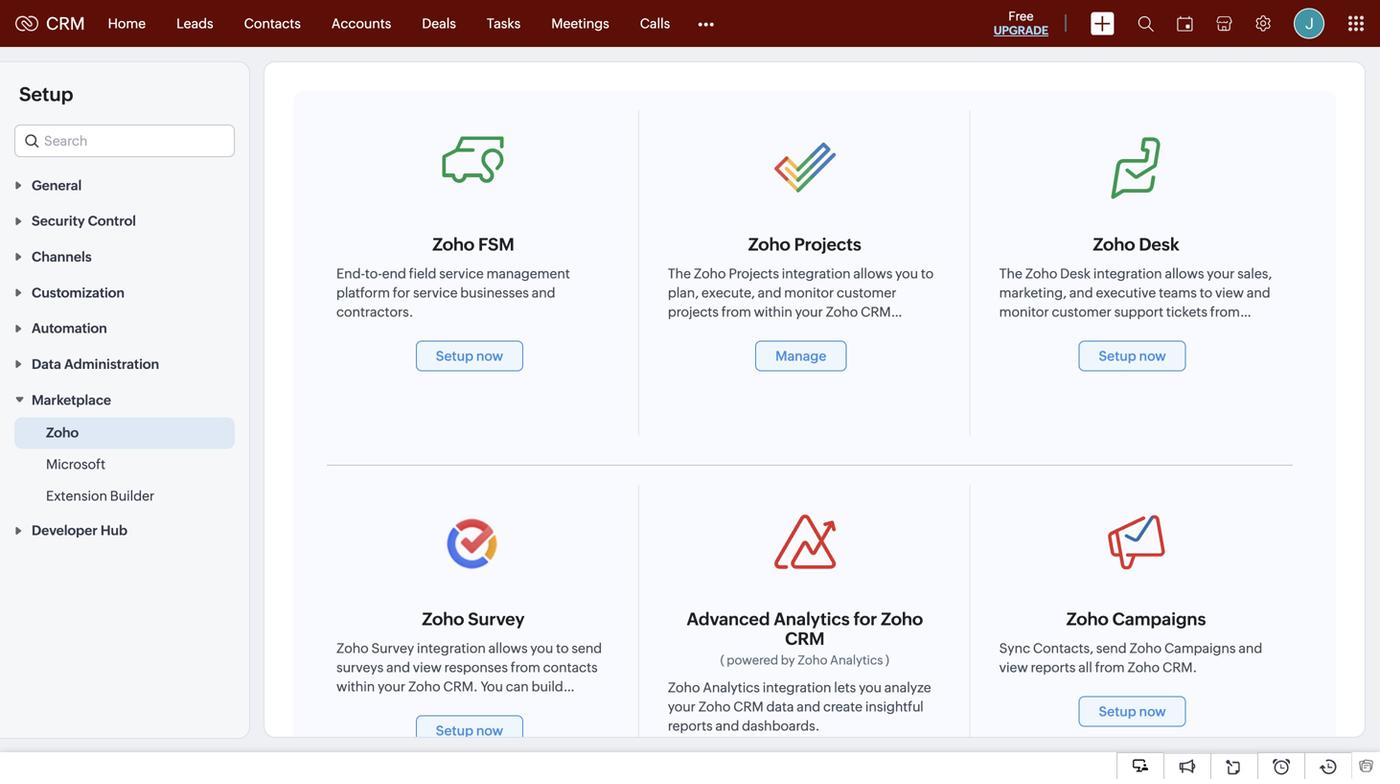 Task type: vqa. For each thing, say whether or not it's contained in the screenshot.
System on the top left of the page
no



Task type: describe. For each thing, give the bounding box(es) containing it.
end-
[[337, 266, 365, 281]]

data
[[767, 699, 794, 715]]

advanced analytics for zoho crm ( powered by zoho analytics )
[[687, 610, 923, 668]]

search element
[[1127, 0, 1166, 47]]

the for zoho projects
[[668, 266, 691, 281]]

builder
[[110, 488, 155, 504]]

allows for zoho desk
[[1165, 266, 1205, 281]]

sync contacts, send zoho campaigns and view reports all from zoho crm.
[[1000, 641, 1263, 675]]

create
[[824, 699, 863, 715]]

contractors.
[[337, 304, 414, 320]]

automation button
[[0, 310, 249, 346]]

marketing,
[[1000, 285, 1067, 301]]

marketplace button
[[0, 382, 249, 417]]

and inside end-to-end field service management platform for service businesses and contractors.
[[532, 285, 556, 301]]

meetings link
[[536, 0, 625, 46]]

crm link
[[15, 14, 85, 33]]

crm inside the zoho projects integration allows you to plan, execute, and monitor customer projects from within your zoho crm account.
[[861, 304, 891, 320]]

zoho projects
[[749, 235, 862, 255]]

the zoho projects integration allows you to plan, execute, and monitor customer projects from within your zoho crm account.
[[668, 266, 934, 339]]

deals link
[[407, 0, 472, 46]]

tasks
[[487, 16, 521, 31]]

fsm
[[478, 235, 514, 255]]

zoho link
[[46, 423, 79, 442]]

1 vertical spatial analytics
[[830, 653, 883, 668]]

upgrade
[[994, 24, 1049, 37]]

crm.
[[1163, 660, 1198, 675]]

businesses
[[460, 285, 529, 301]]

crm inside the zoho desk integration allows your sales, marketing, and executive teams to view and monitor customer support tickets from within your zoho crm account.
[[1106, 324, 1137, 339]]

platform
[[337, 285, 390, 301]]

free
[[1009, 9, 1034, 23]]

security control
[[32, 213, 136, 229]]

general button
[[0, 167, 249, 203]]

data administration button
[[0, 346, 249, 382]]

send
[[1097, 641, 1127, 656]]

microsoft link
[[46, 455, 105, 474]]

security
[[32, 213, 85, 229]]

analytics for you
[[703, 680, 760, 696]]

security control button
[[0, 203, 249, 238]]

calls link
[[625, 0, 686, 46]]

executive
[[1096, 285, 1156, 301]]

end
[[382, 266, 406, 281]]

survey
[[468, 610, 525, 629]]

customization
[[32, 285, 125, 300]]

leads link
[[161, 0, 229, 46]]

(
[[721, 653, 724, 668]]

sales,
[[1238, 266, 1272, 281]]

profile image
[[1294, 8, 1325, 39]]

marketplace region
[[0, 417, 249, 512]]

integration for desk
[[1094, 266, 1163, 281]]

zoho fsm
[[433, 235, 514, 255]]

allows for zoho projects
[[854, 266, 893, 281]]

marketplace
[[32, 392, 111, 408]]

from inside the zoho projects integration allows you to plan, execute, and monitor customer projects from within your zoho crm account.
[[722, 304, 751, 320]]

teams
[[1159, 285, 1197, 301]]

and inside the zoho projects integration allows you to plan, execute, and monitor customer projects from within your zoho crm account.
[[758, 285, 782, 301]]

your inside zoho analytics integration lets you analyze your zoho crm data and create insightful reports and dashboards.
[[668, 699, 696, 715]]

Other Modules field
[[686, 8, 727, 39]]

end-to-end field service management platform for service businesses and contractors.
[[337, 266, 570, 320]]

data
[[32, 357, 61, 372]]

customization button
[[0, 274, 249, 310]]

developer hub button
[[0, 512, 249, 548]]

within inside the zoho desk integration allows your sales, marketing, and executive teams to view and monitor customer support tickets from within your zoho crm account.
[[1000, 324, 1038, 339]]

free upgrade
[[994, 9, 1049, 37]]

for inside end-to-end field service management platform for service businesses and contractors.
[[393, 285, 410, 301]]

projects inside the zoho projects integration allows you to plan, execute, and monitor customer projects from within your zoho crm account.
[[729, 266, 779, 281]]

search image
[[1138, 15, 1154, 32]]

home link
[[93, 0, 161, 46]]

insightful
[[866, 699, 924, 715]]

microsoft
[[46, 457, 105, 472]]

developer hub
[[32, 523, 128, 539]]

control
[[88, 213, 136, 229]]

view inside sync contacts, send zoho campaigns and view reports all from zoho crm.
[[1000, 660, 1028, 675]]

execute,
[[702, 285, 755, 301]]

accounts link
[[316, 0, 407, 46]]

automation
[[32, 321, 107, 336]]

for inside advanced analytics for zoho crm ( powered by zoho analytics )
[[854, 610, 877, 629]]

account. inside the zoho desk integration allows your sales, marketing, and executive teams to view and monitor customer support tickets from within your zoho crm account.
[[1139, 324, 1195, 339]]

projects
[[668, 304, 719, 320]]

the for zoho desk
[[1000, 266, 1023, 281]]

customer inside the zoho desk integration allows your sales, marketing, and executive teams to view and monitor customer support tickets from within your zoho crm account.
[[1052, 304, 1112, 320]]

create menu element
[[1080, 0, 1127, 46]]

extension builder
[[46, 488, 155, 504]]

administration
[[64, 357, 159, 372]]

lets
[[834, 680, 856, 696]]

monitor inside the zoho projects integration allows you to plan, execute, and monitor customer projects from within your zoho crm account.
[[785, 285, 834, 301]]

sync
[[1000, 641, 1031, 656]]

contacts
[[244, 16, 301, 31]]

meetings
[[552, 16, 609, 31]]



Task type: locate. For each thing, give the bounding box(es) containing it.
desk
[[1139, 235, 1180, 255], [1061, 266, 1091, 281]]

0 vertical spatial view
[[1216, 285, 1244, 301]]

1 vertical spatial to
[[1200, 285, 1213, 301]]

0 vertical spatial customer
[[837, 285, 897, 301]]

campaigns up crm.
[[1165, 641, 1236, 656]]

1 vertical spatial within
[[1000, 324, 1038, 339]]

tickets
[[1167, 304, 1208, 320]]

1 horizontal spatial within
[[1000, 324, 1038, 339]]

analytics
[[774, 610, 850, 629], [830, 653, 883, 668], [703, 680, 760, 696]]

1 vertical spatial view
[[1000, 660, 1028, 675]]

home
[[108, 16, 146, 31]]

dashboards.
[[742, 719, 820, 734]]

zoho desk
[[1093, 235, 1180, 255]]

crm inside zoho analytics integration lets you analyze your zoho crm data and create insightful reports and dashboards.
[[734, 699, 764, 715]]

campaigns inside sync contacts, send zoho campaigns and view reports all from zoho crm.
[[1165, 641, 1236, 656]]

1 vertical spatial service
[[413, 285, 458, 301]]

from
[[722, 304, 751, 320], [1211, 304, 1240, 320], [1095, 660, 1125, 675]]

from inside sync contacts, send zoho campaigns and view reports all from zoho crm.
[[1095, 660, 1125, 675]]

you inside zoho analytics integration lets you analyze your zoho crm data and create insightful reports and dashboards.
[[859, 680, 882, 696]]

by
[[781, 653, 795, 668]]

reports left dashboards.
[[668, 719, 713, 734]]

1 vertical spatial monitor
[[1000, 304, 1049, 320]]

you
[[896, 266, 918, 281], [859, 680, 882, 696]]

field
[[409, 266, 437, 281]]

1 account. from the left
[[668, 324, 724, 339]]

the inside the zoho projects integration allows you to plan, execute, and monitor customer projects from within your zoho crm account.
[[668, 266, 691, 281]]

the inside the zoho desk integration allows your sales, marketing, and executive teams to view and monitor customer support tickets from within your zoho crm account.
[[1000, 266, 1023, 281]]

integration
[[782, 266, 851, 281], [1094, 266, 1163, 281], [763, 680, 832, 696]]

2 vertical spatial analytics
[[703, 680, 760, 696]]

campaigns up sync contacts, send zoho campaigns and view reports all from zoho crm.
[[1113, 610, 1206, 629]]

0 vertical spatial to
[[921, 266, 934, 281]]

zoho survey
[[422, 610, 525, 629]]

monitor
[[785, 285, 834, 301], [1000, 304, 1049, 320]]

reports down contacts,
[[1031, 660, 1076, 675]]

projects
[[794, 235, 862, 255], [729, 266, 779, 281]]

integration inside the zoho desk integration allows your sales, marketing, and executive teams to view and monitor customer support tickets from within your zoho crm account.
[[1094, 266, 1163, 281]]

Search text field
[[15, 126, 234, 156]]

crm
[[46, 14, 85, 33], [861, 304, 891, 320], [1106, 324, 1137, 339], [785, 629, 825, 649], [734, 699, 764, 715]]

zoho campaigns
[[1067, 610, 1206, 629]]

0 horizontal spatial the
[[668, 266, 691, 281]]

0 horizontal spatial projects
[[729, 266, 779, 281]]

2 horizontal spatial from
[[1211, 304, 1240, 320]]

0 horizontal spatial from
[[722, 304, 751, 320]]

allows inside the zoho projects integration allows you to plan, execute, and monitor customer projects from within your zoho crm account.
[[854, 266, 893, 281]]

)
[[886, 653, 890, 668]]

channels button
[[0, 238, 249, 274]]

zoho survey link
[[308, 466, 639, 779]]

all
[[1079, 660, 1093, 675]]

None field
[[14, 125, 235, 157]]

deals
[[422, 16, 456, 31]]

1 horizontal spatial account.
[[1139, 324, 1195, 339]]

1 horizontal spatial monitor
[[1000, 304, 1049, 320]]

create menu image
[[1091, 12, 1115, 35]]

monitor down zoho projects
[[785, 285, 834, 301]]

1 horizontal spatial for
[[854, 610, 877, 629]]

account. down projects
[[668, 324, 724, 339]]

projects up the zoho projects integration allows you to plan, execute, and monitor customer projects from within your zoho crm account.
[[794, 235, 862, 255]]

for up lets
[[854, 610, 877, 629]]

customer down zoho projects
[[837, 285, 897, 301]]

your inside the zoho projects integration allows you to plan, execute, and monitor customer projects from within your zoho crm account.
[[795, 304, 823, 320]]

logo image
[[15, 16, 38, 31]]

0 vertical spatial projects
[[794, 235, 862, 255]]

1 horizontal spatial reports
[[1031, 660, 1076, 675]]

analytics up lets
[[830, 653, 883, 668]]

zoho analytics integration lets you analyze your zoho crm data and create insightful reports and dashboards.
[[668, 680, 932, 734]]

0 horizontal spatial view
[[1000, 660, 1028, 675]]

0 vertical spatial reports
[[1031, 660, 1076, 675]]

reports inside zoho analytics integration lets you analyze your zoho crm data and create insightful reports and dashboards.
[[668, 719, 713, 734]]

to inside the zoho desk integration allows your sales, marketing, and executive teams to view and monitor customer support tickets from within your zoho crm account.
[[1200, 285, 1213, 301]]

1 horizontal spatial projects
[[794, 235, 862, 255]]

0 vertical spatial campaigns
[[1113, 610, 1206, 629]]

monitor inside the zoho desk integration allows your sales, marketing, and executive teams to view and monitor customer support tickets from within your zoho crm account.
[[1000, 304, 1049, 320]]

within inside the zoho projects integration allows you to plan, execute, and monitor customer projects from within your zoho crm account.
[[754, 304, 793, 320]]

management
[[487, 266, 570, 281]]

profile element
[[1283, 0, 1336, 46]]

0 vertical spatial monitor
[[785, 285, 834, 301]]

1 vertical spatial customer
[[1052, 304, 1112, 320]]

2 the from the left
[[1000, 266, 1023, 281]]

view
[[1216, 285, 1244, 301], [1000, 660, 1028, 675]]

extension
[[46, 488, 107, 504]]

you inside the zoho projects integration allows you to plan, execute, and monitor customer projects from within your zoho crm account.
[[896, 266, 918, 281]]

1 allows from the left
[[854, 266, 893, 281]]

view down sales,
[[1216, 285, 1244, 301]]

1 horizontal spatial view
[[1216, 285, 1244, 301]]

1 horizontal spatial allows
[[1165, 266, 1205, 281]]

projects up execute,
[[729, 266, 779, 281]]

analytics inside zoho analytics integration lets you analyze your zoho crm data and create insightful reports and dashboards.
[[703, 680, 760, 696]]

analytics for crm
[[774, 610, 850, 629]]

0 horizontal spatial reports
[[668, 719, 713, 734]]

contacts,
[[1033, 641, 1094, 656]]

1 horizontal spatial desk
[[1139, 235, 1180, 255]]

0 horizontal spatial customer
[[837, 285, 897, 301]]

integration up executive
[[1094, 266, 1163, 281]]

0 horizontal spatial desk
[[1061, 266, 1091, 281]]

for down end
[[393, 285, 410, 301]]

reports inside sync contacts, send zoho campaigns and view reports all from zoho crm.
[[1031, 660, 1076, 675]]

service down field
[[413, 285, 458, 301]]

from inside the zoho desk integration allows your sales, marketing, and executive teams to view and monitor customer support tickets from within your zoho crm account.
[[1211, 304, 1240, 320]]

1 horizontal spatial you
[[896, 266, 918, 281]]

desk up 'teams'
[[1139, 235, 1180, 255]]

the
[[668, 266, 691, 281], [1000, 266, 1023, 281]]

0 horizontal spatial account.
[[668, 324, 724, 339]]

within
[[754, 304, 793, 320], [1000, 324, 1038, 339]]

0 horizontal spatial to
[[921, 266, 934, 281]]

calendar image
[[1177, 16, 1194, 31]]

0 vertical spatial analytics
[[774, 610, 850, 629]]

integration inside the zoho projects integration allows you to plan, execute, and monitor customer projects from within your zoho crm account.
[[782, 266, 851, 281]]

to inside the zoho projects integration allows you to plan, execute, and monitor customer projects from within your zoho crm account.
[[921, 266, 934, 281]]

0 horizontal spatial allows
[[854, 266, 893, 281]]

1 horizontal spatial from
[[1095, 660, 1125, 675]]

to-
[[365, 266, 382, 281]]

crm inside advanced analytics for zoho crm ( powered by zoho analytics )
[[785, 629, 825, 649]]

account. inside the zoho projects integration allows you to plan, execute, and monitor customer projects from within your zoho crm account.
[[668, 324, 724, 339]]

the up the plan,
[[668, 266, 691, 281]]

service down zoho fsm
[[439, 266, 484, 281]]

0 vertical spatial desk
[[1139, 235, 1180, 255]]

account. down tickets
[[1139, 324, 1195, 339]]

support
[[1115, 304, 1164, 320]]

0 horizontal spatial monitor
[[785, 285, 834, 301]]

allows inside the zoho desk integration allows your sales, marketing, and executive teams to view and monitor customer support tickets from within your zoho crm account.
[[1165, 266, 1205, 281]]

the up marketing,
[[1000, 266, 1023, 281]]

integration down zoho projects
[[782, 266, 851, 281]]

customer inside the zoho projects integration allows you to plan, execute, and monitor customer projects from within your zoho crm account.
[[837, 285, 897, 301]]

analytics up by
[[774, 610, 850, 629]]

0 vertical spatial for
[[393, 285, 410, 301]]

1 vertical spatial campaigns
[[1165, 641, 1236, 656]]

allows down zoho projects
[[854, 266, 893, 281]]

within down execute,
[[754, 304, 793, 320]]

from right tickets
[[1211, 304, 1240, 320]]

from down execute,
[[722, 304, 751, 320]]

for
[[393, 285, 410, 301], [854, 610, 877, 629]]

your
[[1207, 266, 1235, 281], [795, 304, 823, 320], [1041, 324, 1069, 339], [668, 699, 696, 715]]

service
[[439, 266, 484, 281], [413, 285, 458, 301]]

the zoho desk integration allows your sales, marketing, and executive teams to view and monitor customer support tickets from within your zoho crm account.
[[1000, 266, 1272, 339]]

0 vertical spatial within
[[754, 304, 793, 320]]

advanced
[[687, 610, 770, 629]]

campaigns
[[1113, 610, 1206, 629], [1165, 641, 1236, 656]]

allows
[[854, 266, 893, 281], [1165, 266, 1205, 281]]

0 vertical spatial service
[[439, 266, 484, 281]]

and
[[532, 285, 556, 301], [758, 285, 782, 301], [1070, 285, 1094, 301], [1247, 285, 1271, 301], [1239, 641, 1263, 656], [797, 699, 821, 715], [716, 719, 740, 734]]

contacts link
[[229, 0, 316, 46]]

channels
[[32, 249, 92, 265]]

0 horizontal spatial for
[[393, 285, 410, 301]]

powered
[[727, 653, 779, 668]]

zoho
[[433, 235, 475, 255], [749, 235, 791, 255], [1093, 235, 1136, 255], [694, 266, 726, 281], [1026, 266, 1058, 281], [826, 304, 858, 320], [1072, 324, 1104, 339], [46, 425, 79, 440], [422, 610, 464, 629], [881, 610, 923, 629], [1067, 610, 1109, 629], [1130, 641, 1162, 656], [798, 653, 828, 668], [1128, 660, 1160, 675], [668, 680, 700, 696], [699, 699, 731, 715]]

desk inside the zoho desk integration allows your sales, marketing, and executive teams to view and monitor customer support tickets from within your zoho crm account.
[[1061, 266, 1091, 281]]

tasks link
[[472, 0, 536, 46]]

analyze
[[885, 680, 932, 696]]

1 vertical spatial you
[[859, 680, 882, 696]]

from down the "send"
[[1095, 660, 1125, 675]]

plan,
[[668, 285, 699, 301]]

customer down executive
[[1052, 304, 1112, 320]]

accounts
[[332, 16, 391, 31]]

integration for projects
[[782, 266, 851, 281]]

leads
[[177, 16, 213, 31]]

within down marketing,
[[1000, 324, 1038, 339]]

analytics down (
[[703, 680, 760, 696]]

setup
[[19, 83, 73, 105]]

developer
[[32, 523, 98, 539]]

0 horizontal spatial within
[[754, 304, 793, 320]]

2 account. from the left
[[1139, 324, 1195, 339]]

allows up 'teams'
[[1165, 266, 1205, 281]]

desk up marketing,
[[1061, 266, 1091, 281]]

0 horizontal spatial you
[[859, 680, 882, 696]]

integration up data
[[763, 680, 832, 696]]

view down sync
[[1000, 660, 1028, 675]]

1 vertical spatial projects
[[729, 266, 779, 281]]

data administration
[[32, 357, 159, 372]]

monitor down marketing,
[[1000, 304, 1049, 320]]

1 vertical spatial desk
[[1061, 266, 1091, 281]]

general
[[32, 178, 82, 193]]

view inside the zoho desk integration allows your sales, marketing, and executive teams to view and monitor customer support tickets from within your zoho crm account.
[[1216, 285, 1244, 301]]

1 horizontal spatial the
[[1000, 266, 1023, 281]]

and inside sync contacts, send zoho campaigns and view reports all from zoho crm.
[[1239, 641, 1263, 656]]

1 vertical spatial for
[[854, 610, 877, 629]]

2 allows from the left
[[1165, 266, 1205, 281]]

integration inside zoho analytics integration lets you analyze your zoho crm data and create insightful reports and dashboards.
[[763, 680, 832, 696]]

zoho inside the marketplace 'region'
[[46, 425, 79, 440]]

1 vertical spatial reports
[[668, 719, 713, 734]]

account.
[[668, 324, 724, 339], [1139, 324, 1195, 339]]

hub
[[101, 523, 128, 539]]

0 vertical spatial you
[[896, 266, 918, 281]]

calls
[[640, 16, 670, 31]]

1 horizontal spatial customer
[[1052, 304, 1112, 320]]

None button
[[416, 341, 524, 372], [756, 341, 847, 372], [1079, 341, 1187, 372], [1079, 697, 1187, 727], [416, 716, 524, 746], [416, 341, 524, 372], [756, 341, 847, 372], [1079, 341, 1187, 372], [1079, 697, 1187, 727], [416, 716, 524, 746]]

1 the from the left
[[668, 266, 691, 281]]

1 horizontal spatial to
[[1200, 285, 1213, 301]]



